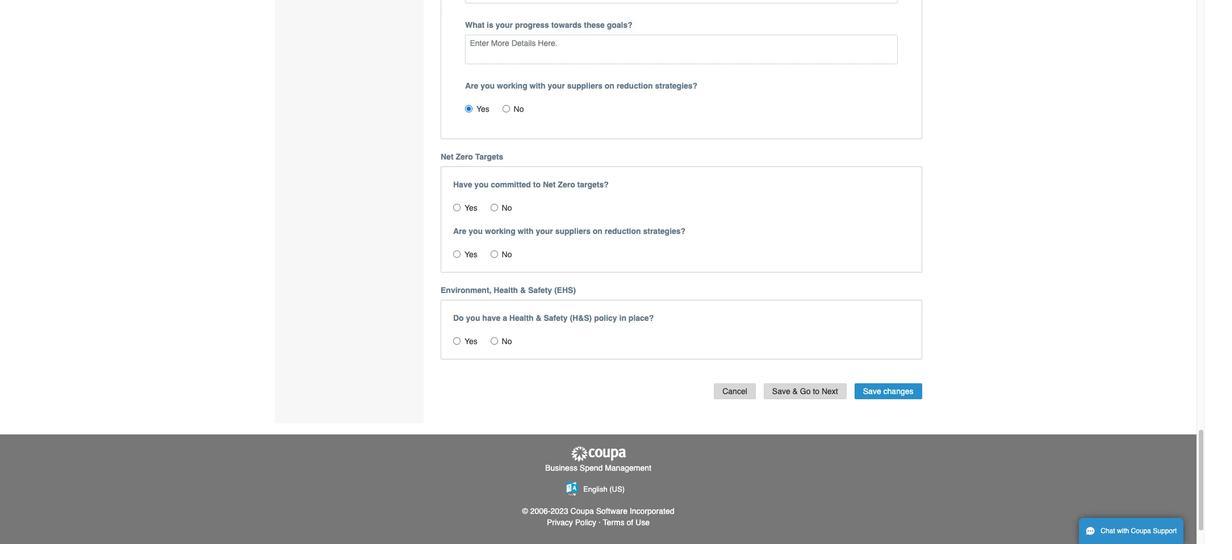 Task type: vqa. For each thing, say whether or not it's contained in the screenshot.
Conflict Minerals
no



Task type: locate. For each thing, give the bounding box(es) containing it.
your
[[496, 20, 513, 29], [548, 81, 565, 90], [536, 226, 553, 236]]

0 vertical spatial strategies?
[[655, 81, 698, 90]]

environment,
[[441, 286, 492, 295]]

are
[[465, 81, 478, 90], [453, 226, 466, 236]]

zero left targets
[[456, 152, 473, 161]]

1 horizontal spatial zero
[[558, 180, 575, 189]]

with inside chat with coupa support button
[[1117, 527, 1129, 535]]

(ehs)
[[554, 286, 576, 295]]

chat
[[1101, 527, 1115, 535]]

0 vertical spatial safety
[[528, 286, 552, 295]]

2006-
[[530, 507, 551, 516]]

&
[[520, 286, 526, 295], [536, 313, 542, 322], [793, 387, 798, 396]]

have
[[453, 180, 472, 189]]

0 vertical spatial zero
[[456, 152, 473, 161]]

terms
[[603, 518, 625, 527]]

1 vertical spatial zero
[[558, 180, 575, 189]]

(us)
[[610, 485, 625, 493]]

0 vertical spatial to
[[533, 180, 541, 189]]

in
[[619, 313, 626, 322]]

health right a
[[509, 313, 534, 322]]

to right go at the right of page
[[813, 387, 820, 396]]

1 vertical spatial on
[[593, 226, 603, 236]]

1 vertical spatial with
[[518, 226, 534, 236]]

1 horizontal spatial &
[[536, 313, 542, 322]]

net right committed
[[543, 180, 556, 189]]

cancel
[[723, 387, 747, 396]]

what
[[465, 20, 485, 29]]

net
[[441, 152, 454, 161], [543, 180, 556, 189]]

zero
[[456, 152, 473, 161], [558, 180, 575, 189]]

0 horizontal spatial save
[[772, 387, 790, 396]]

working
[[497, 81, 527, 90], [485, 226, 516, 236]]

& inside button
[[793, 387, 798, 396]]

towards
[[551, 20, 582, 29]]

net up have
[[441, 152, 454, 161]]

with
[[530, 81, 546, 90], [518, 226, 534, 236], [1117, 527, 1129, 535]]

What targets have you set for Scope 3 emissions reductions? text field
[[465, 0, 898, 3]]

are you working with your suppliers on reduction strategies?
[[465, 81, 698, 90], [453, 226, 686, 236]]

0 vertical spatial reduction
[[617, 81, 653, 90]]

0 vertical spatial coupa
[[571, 507, 594, 516]]

0 vertical spatial net
[[441, 152, 454, 161]]

0 horizontal spatial zero
[[456, 152, 473, 161]]

reduction
[[617, 81, 653, 90], [605, 226, 641, 236]]

save left go at the right of page
[[772, 387, 790, 396]]

no
[[514, 104, 524, 113], [502, 203, 512, 212], [502, 250, 512, 259], [502, 337, 512, 346]]

0 vertical spatial health
[[494, 286, 518, 295]]

cancel link
[[714, 383, 756, 399]]

of
[[627, 518, 633, 527]]

have
[[482, 313, 500, 322]]

©
[[522, 507, 528, 516]]

1 vertical spatial are you working with your suppliers on reduction strategies?
[[453, 226, 686, 236]]

business
[[545, 463, 578, 472]]

0 vertical spatial on
[[605, 81, 614, 90]]

1 horizontal spatial net
[[543, 180, 556, 189]]

progress
[[515, 20, 549, 29]]

1 vertical spatial to
[[813, 387, 820, 396]]

a
[[503, 313, 507, 322]]

coupa supplier portal image
[[570, 446, 627, 462]]

None radio
[[502, 105, 510, 112], [453, 204, 461, 211], [453, 250, 461, 258], [490, 250, 498, 258], [490, 337, 498, 345], [502, 105, 510, 112], [453, 204, 461, 211], [453, 250, 461, 258], [490, 250, 498, 258], [490, 337, 498, 345]]

save left changes
[[863, 387, 881, 396]]

to
[[533, 180, 541, 189], [813, 387, 820, 396]]

1 horizontal spatial to
[[813, 387, 820, 396]]

2 vertical spatial with
[[1117, 527, 1129, 535]]

health
[[494, 286, 518, 295], [509, 313, 534, 322]]

on
[[605, 81, 614, 90], [593, 226, 603, 236]]

& up "do you have a health & safety (h&s) policy in place?"
[[520, 286, 526, 295]]

zero left targets?
[[558, 180, 575, 189]]

yes up targets
[[476, 104, 489, 113]]

1 save from the left
[[772, 387, 790, 396]]

yes
[[476, 104, 489, 113], [465, 203, 478, 212], [465, 250, 478, 259], [465, 337, 478, 346]]

save changes
[[863, 387, 914, 396]]

terms of use
[[603, 518, 650, 527]]

safety
[[528, 286, 552, 295], [544, 313, 568, 322]]

what is your progress towards these goals?
[[465, 20, 633, 29]]

1 horizontal spatial save
[[863, 387, 881, 396]]

0 horizontal spatial &
[[520, 286, 526, 295]]

safety left (ehs)
[[528, 286, 552, 295]]

privacy policy link
[[547, 518, 596, 527]]

privacy
[[547, 518, 573, 527]]

next
[[822, 387, 838, 396]]

software
[[596, 507, 628, 516]]

None radio
[[465, 105, 473, 112], [490, 204, 498, 211], [453, 337, 461, 345], [465, 105, 473, 112], [490, 204, 498, 211], [453, 337, 461, 345]]

policy
[[594, 313, 617, 322]]

2 horizontal spatial &
[[793, 387, 798, 396]]

coupa
[[571, 507, 594, 516], [1131, 527, 1151, 535]]

have you committed to net zero targets?
[[453, 180, 609, 189]]

1 vertical spatial your
[[548, 81, 565, 90]]

committed
[[491, 180, 531, 189]]

2 save from the left
[[863, 387, 881, 396]]

2 vertical spatial &
[[793, 387, 798, 396]]

0 horizontal spatial coupa
[[571, 507, 594, 516]]

spend
[[580, 463, 603, 472]]

chat with coupa support button
[[1079, 518, 1184, 544]]

yes down have
[[465, 203, 478, 212]]

to right committed
[[533, 180, 541, 189]]

management
[[605, 463, 651, 472]]

1 vertical spatial reduction
[[605, 226, 641, 236]]

coupa up policy
[[571, 507, 594, 516]]

you
[[481, 81, 495, 90], [474, 180, 489, 189], [469, 226, 483, 236], [466, 313, 480, 322]]

safety left (h&s)
[[544, 313, 568, 322]]

0 vertical spatial &
[[520, 286, 526, 295]]

2 vertical spatial your
[[536, 226, 553, 236]]

environment, health & safety (ehs)
[[441, 286, 576, 295]]

suppliers
[[567, 81, 603, 90], [555, 226, 591, 236]]

save changes button
[[855, 383, 922, 399]]

terms of use link
[[603, 518, 650, 527]]

to inside button
[[813, 387, 820, 396]]

net zero targets
[[441, 152, 503, 161]]

0 vertical spatial suppliers
[[567, 81, 603, 90]]

goals?
[[607, 20, 633, 29]]

business spend management
[[545, 463, 651, 472]]

1 vertical spatial net
[[543, 180, 556, 189]]

do you have a health & safety (h&s) policy in place?
[[453, 313, 654, 322]]

& right a
[[536, 313, 542, 322]]

0 horizontal spatial to
[[533, 180, 541, 189]]

policy
[[575, 518, 596, 527]]

coupa left the "support"
[[1131, 527, 1151, 535]]

1 vertical spatial coupa
[[1131, 527, 1151, 535]]

english (us)
[[583, 485, 625, 493]]

coupa inside button
[[1131, 527, 1151, 535]]

use
[[636, 518, 650, 527]]

health up a
[[494, 286, 518, 295]]

1 horizontal spatial coupa
[[1131, 527, 1151, 535]]

& left go at the right of page
[[793, 387, 798, 396]]

privacy policy
[[547, 518, 596, 527]]

save
[[772, 387, 790, 396], [863, 387, 881, 396]]

1 vertical spatial &
[[536, 313, 542, 322]]

strategies?
[[655, 81, 698, 90], [643, 226, 686, 236]]



Task type: describe. For each thing, give the bounding box(es) containing it.
changes
[[883, 387, 914, 396]]

to for net
[[533, 180, 541, 189]]

yes down environment,
[[465, 337, 478, 346]]

to for next
[[813, 387, 820, 396]]

support
[[1153, 527, 1177, 535]]

1 vertical spatial strategies?
[[643, 226, 686, 236]]

1 horizontal spatial on
[[605, 81, 614, 90]]

0 horizontal spatial on
[[593, 226, 603, 236]]

0 vertical spatial are
[[465, 81, 478, 90]]

0 vertical spatial your
[[496, 20, 513, 29]]

1 vertical spatial working
[[485, 226, 516, 236]]

1 vertical spatial health
[[509, 313, 534, 322]]

save & go to next
[[772, 387, 838, 396]]

chat with coupa support
[[1101, 527, 1177, 535]]

What is your progress towards these goals? text field
[[465, 35, 898, 64]]

0 vertical spatial working
[[497, 81, 527, 90]]

incorporated
[[630, 507, 674, 516]]

yes up environment,
[[465, 250, 478, 259]]

do
[[453, 313, 464, 322]]

these
[[584, 20, 605, 29]]

targets?
[[577, 180, 609, 189]]

go
[[800, 387, 811, 396]]

english
[[583, 485, 607, 493]]

save for save changes
[[863, 387, 881, 396]]

0 horizontal spatial net
[[441, 152, 454, 161]]

1 vertical spatial suppliers
[[555, 226, 591, 236]]

place?
[[629, 313, 654, 322]]

save for save & go to next
[[772, 387, 790, 396]]

1 vertical spatial safety
[[544, 313, 568, 322]]

save & go to next button
[[764, 383, 847, 399]]

2023
[[551, 507, 568, 516]]

(h&s)
[[570, 313, 592, 322]]

is
[[487, 20, 493, 29]]

targets
[[475, 152, 503, 161]]

1 vertical spatial are
[[453, 226, 466, 236]]

0 vertical spatial with
[[530, 81, 546, 90]]

© 2006-2023 coupa software incorporated
[[522, 507, 674, 516]]

0 vertical spatial are you working with your suppliers on reduction strategies?
[[465, 81, 698, 90]]



